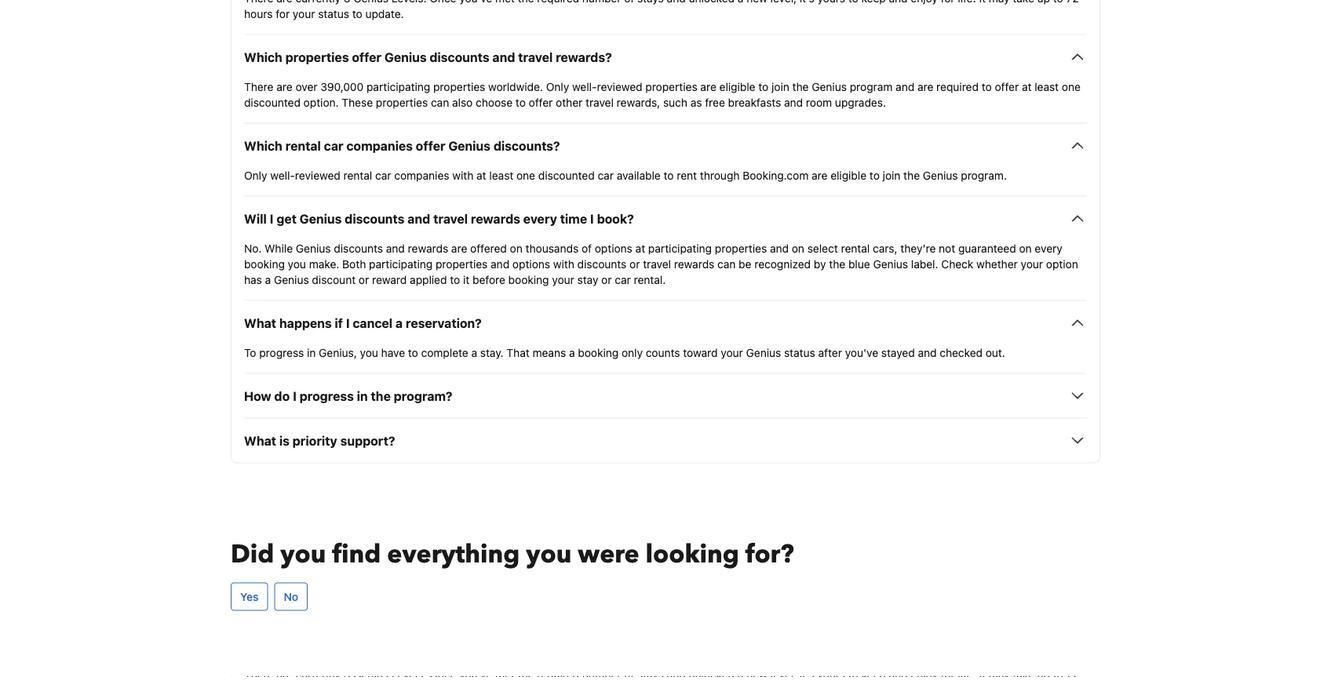 Task type: locate. For each thing, give the bounding box(es) containing it.
390,000
[[321, 80, 364, 93]]

to progress in genius, you have to complete a stay. that means a booking only counts toward your genius status after you've stayed and checked out.
[[244, 346, 1006, 359]]

reviewed
[[597, 80, 643, 93], [295, 169, 341, 182]]

which rental car companies offer genius discounts?
[[244, 138, 560, 153]]

currently
[[296, 0, 341, 4]]

rewards
[[471, 211, 521, 226], [408, 242, 448, 255], [674, 257, 715, 270]]

0 horizontal spatial options
[[513, 257, 550, 270]]

with up will i get genius discounts and travel rewards every time i book?
[[453, 169, 474, 182]]

new
[[747, 0, 768, 4]]

eligible right 'booking.com'
[[831, 169, 867, 182]]

travel inside there are over 390,000 participating properties worldwide. only well-reviewed properties are eligible to join the genius program and are required to offer at least one discounted option. these properties can also choose to offer other travel rewards, such as free breakfasts and room upgrades.
[[586, 96, 614, 109]]

offered
[[470, 242, 507, 255]]

i right do
[[293, 389, 297, 403]]

on
[[510, 242, 523, 255], [792, 242, 805, 255], [1020, 242, 1032, 255]]

progress right to
[[259, 346, 304, 359]]

how do i progress in the program? button
[[244, 387, 1088, 405]]

every inside will i get genius discounts and travel rewards every time i book? dropdown button
[[524, 211, 557, 226]]

or down both
[[359, 273, 369, 286]]

booking up the has at the left top of page
[[244, 257, 285, 270]]

a left new
[[738, 0, 744, 4]]

with down thousands
[[553, 257, 575, 270]]

1 vertical spatial with
[[553, 257, 575, 270]]

breakfasts
[[728, 96, 782, 109]]

0 horizontal spatial with
[[453, 169, 474, 182]]

1 vertical spatial rental
[[344, 169, 372, 182]]

1 vertical spatial status
[[784, 346, 816, 359]]

1 horizontal spatial one
[[1062, 80, 1081, 93]]

and right stays
[[667, 0, 686, 4]]

rewards up applied
[[408, 242, 448, 255]]

means
[[533, 346, 566, 359]]

2 which from the top
[[244, 138, 283, 153]]

i right if
[[346, 316, 350, 330]]

1 horizontal spatial booking
[[509, 273, 549, 286]]

1 horizontal spatial every
[[1035, 242, 1063, 255]]

cancel
[[353, 316, 393, 330]]

join up breakfasts
[[772, 80, 790, 93]]

in up support?
[[357, 389, 368, 403]]

the right by
[[829, 257, 846, 270]]

your down the currently
[[293, 7, 315, 20]]

there for there are over 390,000 participating properties worldwide. only well-reviewed properties are eligible to join the genius program and are required to offer at least one discounted option. these properties can also choose to offer other travel rewards, such as free breakfasts and room upgrades.
[[244, 80, 274, 93]]

participating up 'reward'
[[369, 257, 433, 270]]

0 horizontal spatial join
[[772, 80, 790, 93]]

rewards up offered
[[471, 211, 521, 226]]

1 vertical spatial well-
[[270, 169, 295, 182]]

1 there from the top
[[244, 0, 274, 4]]

required inside there are over 390,000 participating properties worldwide. only well-reviewed properties are eligible to join the genius program and are required to offer at least one discounted option. these properties can also choose to offer other travel rewards, such as free breakfasts and room upgrades.
[[937, 80, 979, 93]]

0 horizontal spatial can
[[431, 96, 449, 109]]

checked
[[940, 346, 983, 359]]

1 vertical spatial there
[[244, 80, 274, 93]]

1 vertical spatial participating
[[649, 242, 712, 255]]

every inside no. while genius discounts and rewards are offered on thousands of options at participating properties and on select rental cars, they're not guaranteed on every booking you make. both participating properties and options with discounts or travel rewards can be recognized by the blue genius label. check whether your option has a genius discount or reward applied to it before booking your stay or car rental.
[[1035, 242, 1063, 255]]

which inside dropdown button
[[244, 138, 283, 153]]

has
[[244, 273, 262, 286]]

1 what from the top
[[244, 316, 276, 330]]

by
[[814, 257, 826, 270]]

the
[[518, 0, 534, 4], [793, 80, 809, 93], [904, 169, 920, 182], [829, 257, 846, 270], [371, 389, 391, 403]]

for
[[941, 0, 955, 4], [276, 7, 290, 20]]

there inside there are over 390,000 participating properties worldwide. only well-reviewed properties are eligible to join the genius program and are required to offer at least one discounted option. these properties can also choose to offer other travel rewards, such as free breakfasts and room upgrades.
[[244, 80, 274, 93]]

1 horizontal spatial options
[[595, 242, 633, 255]]

travel up 'rental.'
[[643, 257, 671, 270]]

1 horizontal spatial required
[[937, 80, 979, 93]]

join
[[772, 80, 790, 93], [883, 169, 901, 182]]

1 horizontal spatial of
[[624, 0, 635, 4]]

there are currently 3 genius levels. once you've met the required number of stays and unlocked a new level, it's yours to keep and enjoy for life! it may take up to 72 hours for your status to update.
[[244, 0, 1079, 20]]

the left program?
[[371, 389, 391, 403]]

1 horizontal spatial can
[[718, 257, 736, 270]]

travel
[[518, 49, 553, 64], [586, 96, 614, 109], [433, 211, 468, 226], [643, 257, 671, 270]]

for left the life!
[[941, 0, 955, 4]]

1 vertical spatial progress
[[300, 389, 354, 403]]

0 vertical spatial rewards
[[471, 211, 521, 226]]

are right 'booking.com'
[[812, 169, 828, 182]]

booking down thousands
[[509, 273, 549, 286]]

in left genius,
[[307, 346, 316, 359]]

least inside there are over 390,000 participating properties worldwide. only well-reviewed properties are eligible to join the genius program and are required to offer at least one discounted option. these properties can also choose to offer other travel rewards, such as free breakfasts and room upgrades.
[[1035, 80, 1059, 93]]

the inside there are currently 3 genius levels. once you've met the required number of stays and unlocked a new level, it's yours to keep and enjoy for life! it may take up to 72 hours for your status to update.
[[518, 0, 534, 4]]

0 vertical spatial there
[[244, 0, 274, 4]]

0 vertical spatial one
[[1062, 80, 1081, 93]]

a right means
[[569, 346, 575, 359]]

0 horizontal spatial least
[[489, 169, 514, 182]]

2 horizontal spatial on
[[1020, 242, 1032, 255]]

rental
[[286, 138, 321, 153], [344, 169, 372, 182], [841, 242, 870, 255]]

car inside no. while genius discounts and rewards are offered on thousands of options at participating properties and on select rental cars, they're not guaranteed on every booking you make. both participating properties and options with discounts or travel rewards can be recognized by the blue genius label. check whether your option has a genius discount or reward applied to it before booking your stay or car rental.
[[615, 273, 631, 286]]

1 vertical spatial can
[[718, 257, 736, 270]]

toward
[[683, 346, 718, 359]]

of up stay
[[582, 242, 592, 255]]

offer inside dropdown button
[[352, 49, 382, 64]]

there up hours
[[244, 0, 274, 4]]

room
[[806, 96, 832, 109]]

what is priority support? button
[[244, 431, 1088, 450]]

1 vertical spatial every
[[1035, 242, 1063, 255]]

properties inside dropdown button
[[286, 49, 349, 64]]

options down book?
[[595, 242, 633, 255]]

can inside no. while genius discounts and rewards are offered on thousands of options at participating properties and on select rental cars, they're not guaranteed on every booking you make. both participating properties and options with discounts or travel rewards can be recognized by the blue genius label. check whether your option has a genius discount or reward applied to it before booking your stay or car rental.
[[718, 257, 736, 270]]

2 vertical spatial rental
[[841, 242, 870, 255]]

a inside dropdown button
[[396, 316, 403, 330]]

1 horizontal spatial join
[[883, 169, 901, 182]]

2 vertical spatial at
[[636, 242, 646, 255]]

your
[[293, 7, 315, 20], [1021, 257, 1044, 270], [552, 273, 575, 286], [721, 346, 743, 359]]

2 vertical spatial booking
[[578, 346, 619, 359]]

0 horizontal spatial only
[[244, 169, 267, 182]]

and up 'reward'
[[386, 242, 405, 255]]

1 vertical spatial eligible
[[831, 169, 867, 182]]

2 vertical spatial rewards
[[674, 257, 715, 270]]

program?
[[394, 389, 453, 403]]

well-
[[572, 80, 597, 93], [270, 169, 295, 182]]

join up 'cars,'
[[883, 169, 901, 182]]

which inside dropdown button
[[244, 49, 283, 64]]

reviewed up rewards,
[[597, 80, 643, 93]]

genius up room
[[812, 80, 847, 93]]

everything
[[387, 537, 520, 572]]

discounts inside will i get genius discounts and travel rewards every time i book? dropdown button
[[345, 211, 405, 226]]

a left stay.
[[472, 346, 477, 359]]

only up will
[[244, 169, 267, 182]]

0 vertical spatial every
[[524, 211, 557, 226]]

rental inside no. while genius discounts and rewards are offered on thousands of options at participating properties and on select rental cars, they're not guaranteed on every booking you make. both participating properties and options with discounts or travel rewards can be recognized by the blue genius label. check whether your option has a genius discount or reward applied to it before booking your stay or car rental.
[[841, 242, 870, 255]]

travel up it
[[433, 211, 468, 226]]

are left offered
[[451, 242, 467, 255]]

companies down which rental car companies offer genius discounts?
[[394, 169, 450, 182]]

car left available
[[598, 169, 614, 182]]

0 horizontal spatial discounted
[[244, 96, 301, 109]]

genius
[[354, 0, 389, 4], [385, 49, 427, 64], [812, 80, 847, 93], [449, 138, 491, 153], [923, 169, 958, 182], [300, 211, 342, 226], [296, 242, 331, 255], [874, 257, 909, 270], [274, 273, 309, 286], [746, 346, 782, 359]]

1 vertical spatial which
[[244, 138, 283, 153]]

which
[[244, 49, 283, 64], [244, 138, 283, 153]]

and up worldwide.
[[493, 49, 515, 64]]

stayed
[[882, 346, 915, 359]]

genius up update.
[[354, 0, 389, 4]]

well- up other
[[572, 80, 597, 93]]

0 vertical spatial status
[[318, 7, 349, 20]]

1 vertical spatial join
[[883, 169, 901, 182]]

2 what from the top
[[244, 433, 276, 448]]

0 horizontal spatial reviewed
[[295, 169, 341, 182]]

genius right get
[[300, 211, 342, 226]]

they're
[[901, 242, 936, 255]]

1 vertical spatial required
[[937, 80, 979, 93]]

0 horizontal spatial in
[[307, 346, 316, 359]]

on right offered
[[510, 242, 523, 255]]

rental down which rental car companies offer genius discounts?
[[344, 169, 372, 182]]

on right "guaranteed"
[[1020, 242, 1032, 255]]

options down thousands
[[513, 257, 550, 270]]

well- inside there are over 390,000 participating properties worldwide. only well-reviewed properties are eligible to join the genius program and are required to offer at least one discounted option. these properties can also choose to offer other travel rewards, such as free breakfasts and room upgrades.
[[572, 80, 597, 93]]

for right hours
[[276, 7, 290, 20]]

0 vertical spatial what
[[244, 316, 276, 330]]

3 on from the left
[[1020, 242, 1032, 255]]

0 vertical spatial booking
[[244, 257, 285, 270]]

1 vertical spatial options
[[513, 257, 550, 270]]

in inside how do i progress in the program? dropdown button
[[357, 389, 368, 403]]

genius,
[[319, 346, 357, 359]]

1 vertical spatial at
[[477, 169, 487, 182]]

well- up get
[[270, 169, 295, 182]]

1 horizontal spatial on
[[792, 242, 805, 255]]

0 vertical spatial in
[[307, 346, 316, 359]]

0 vertical spatial options
[[595, 242, 633, 255]]

0 horizontal spatial at
[[477, 169, 487, 182]]

0 horizontal spatial eligible
[[720, 80, 756, 93]]

0 vertical spatial least
[[1035, 80, 1059, 93]]

0 vertical spatial of
[[624, 0, 635, 4]]

rent
[[677, 169, 697, 182]]

can
[[431, 96, 449, 109], [718, 257, 736, 270]]

0 horizontal spatial rental
[[286, 138, 321, 153]]

keep
[[862, 0, 886, 4]]

0 horizontal spatial required
[[537, 0, 580, 4]]

1 vertical spatial booking
[[509, 273, 549, 286]]

of inside there are currently 3 genius levels. once you've met the required number of stays and unlocked a new level, it's yours to keep and enjoy for life! it may take up to 72 hours for your status to update.
[[624, 0, 635, 4]]

the up room
[[793, 80, 809, 93]]

with
[[453, 169, 474, 182], [553, 257, 575, 270]]

genius down update.
[[385, 49, 427, 64]]

0 vertical spatial rental
[[286, 138, 321, 153]]

time
[[560, 211, 587, 226]]

it's
[[800, 0, 815, 4]]

0 vertical spatial companies
[[347, 138, 413, 153]]

0 vertical spatial can
[[431, 96, 449, 109]]

progress right do
[[300, 389, 354, 403]]

a inside there are currently 3 genius levels. once you've met the required number of stays and unlocked a new level, it's yours to keep and enjoy for life! it may take up to 72 hours for your status to update.
[[738, 0, 744, 4]]

no. while genius discounts and rewards are offered on thousands of options at participating properties and on select rental cars, they're not guaranteed on every booking you make. both participating properties and options with discounts or travel rewards can be recognized by the blue genius label. check whether your option has a genius discount or reward applied to it before booking your stay or car rental.
[[244, 242, 1079, 286]]

progress inside how do i progress in the program? dropdown button
[[300, 389, 354, 403]]

2 horizontal spatial booking
[[578, 346, 619, 359]]

0 vertical spatial reviewed
[[597, 80, 643, 93]]

1 horizontal spatial discounted
[[539, 169, 595, 182]]

are inside no. while genius discounts and rewards are offered on thousands of options at participating properties and on select rental cars, they're not guaranteed on every booking you make. both participating properties and options with discounts or travel rewards can be recognized by the blue genius label. check whether your option has a genius discount or reward applied to it before booking your stay or car rental.
[[451, 242, 467, 255]]

1 horizontal spatial rewards
[[471, 211, 521, 226]]

1 horizontal spatial at
[[636, 242, 646, 255]]

car down option.
[[324, 138, 344, 153]]

join inside there are over 390,000 participating properties worldwide. only well-reviewed properties are eligible to join the genius program and are required to offer at least one discounted option. these properties can also choose to offer other travel rewards, such as free breakfasts and room upgrades.
[[772, 80, 790, 93]]

which properties offer genius discounts and travel rewards?
[[244, 49, 612, 64]]

these
[[342, 96, 373, 109]]

discounts inside which properties offer genius discounts and travel rewards? dropdown button
[[430, 49, 490, 64]]

rewards inside dropdown button
[[471, 211, 521, 226]]

and
[[667, 0, 686, 4], [889, 0, 908, 4], [493, 49, 515, 64], [896, 80, 915, 93], [784, 96, 803, 109], [408, 211, 430, 226], [386, 242, 405, 255], [770, 242, 789, 255], [491, 257, 510, 270], [918, 346, 937, 359]]

genius right toward on the right bottom of the page
[[746, 346, 782, 359]]

rental down option.
[[286, 138, 321, 153]]

counts
[[646, 346, 680, 359]]

1 vertical spatial one
[[517, 169, 536, 182]]

0 vertical spatial participating
[[367, 80, 430, 93]]

discount
[[312, 273, 356, 286]]

1 vertical spatial what
[[244, 433, 276, 448]]

a inside no. while genius discounts and rewards are offered on thousands of options at participating properties and on select rental cars, they're not guaranteed on every booking you make. both participating properties and options with discounts or travel rewards can be recognized by the blue genius label. check whether your option has a genius discount or reward applied to it before booking your stay or car rental.
[[265, 273, 271, 286]]

or up 'rental.'
[[630, 257, 640, 270]]

discounted down over
[[244, 96, 301, 109]]

no.
[[244, 242, 262, 255]]

progress
[[259, 346, 304, 359], [300, 389, 354, 403]]

to
[[849, 0, 859, 4], [1054, 0, 1064, 4], [352, 7, 363, 20], [759, 80, 769, 93], [982, 80, 992, 93], [516, 96, 526, 109], [664, 169, 674, 182], [870, 169, 880, 182], [450, 273, 460, 286], [408, 346, 418, 359]]

1 vertical spatial for
[[276, 7, 290, 20]]

rental up blue
[[841, 242, 870, 255]]

the inside no. while genius discounts and rewards are offered on thousands of options at participating properties and on select rental cars, they're not guaranteed on every booking you make. both participating properties and options with discounts or travel rewards can be recognized by the blue genius label. check whether your option has a genius discount or reward applied to it before booking your stay or car rental.
[[829, 257, 846, 270]]

1 vertical spatial of
[[582, 242, 592, 255]]

a
[[738, 0, 744, 4], [265, 273, 271, 286], [396, 316, 403, 330], [472, 346, 477, 359], [569, 346, 575, 359]]

recognized
[[755, 257, 811, 270]]

1 vertical spatial in
[[357, 389, 368, 403]]

rewards left be
[[674, 257, 715, 270]]

0 vertical spatial only
[[546, 80, 569, 93]]

1 horizontal spatial only
[[546, 80, 569, 93]]

0 horizontal spatial every
[[524, 211, 557, 226]]

0 horizontal spatial status
[[318, 7, 349, 20]]

looking
[[646, 537, 739, 572]]

1 horizontal spatial well-
[[572, 80, 597, 93]]

reviewed up get
[[295, 169, 341, 182]]

1 horizontal spatial with
[[553, 257, 575, 270]]

travel right other
[[586, 96, 614, 109]]

you down while
[[288, 257, 306, 270]]

72
[[1067, 0, 1079, 4]]

your inside there are currently 3 genius levels. once you've met the required number of stays and unlocked a new level, it's yours to keep and enjoy for life! it may take up to 72 hours for your status to update.
[[293, 7, 315, 20]]

level,
[[771, 0, 797, 4]]

properties up over
[[286, 49, 349, 64]]

select
[[808, 242, 838, 255]]

with inside no. while genius discounts and rewards are offered on thousands of options at participating properties and on select rental cars, they're not guaranteed on every booking you make. both participating properties and options with discounts or travel rewards can be recognized by the blue genius label. check whether your option has a genius discount or reward applied to it before booking your stay or car rental.
[[553, 257, 575, 270]]

what for what is priority support?
[[244, 433, 276, 448]]

properties up be
[[715, 242, 767, 255]]

0 vertical spatial required
[[537, 0, 580, 4]]

of left stays
[[624, 0, 635, 4]]

option.
[[304, 96, 339, 109]]

if
[[335, 316, 343, 330]]

which up will
[[244, 138, 283, 153]]

0 horizontal spatial of
[[582, 242, 592, 255]]

i
[[270, 211, 274, 226], [590, 211, 594, 226], [346, 316, 350, 330], [293, 389, 297, 403]]

status left after
[[784, 346, 816, 359]]

discounted inside there are over 390,000 participating properties worldwide. only well-reviewed properties are eligible to join the genius program and are required to offer at least one discounted option. these properties can also choose to offer other travel rewards, such as free breakfasts and room upgrades.
[[244, 96, 301, 109]]

how
[[244, 389, 271, 403]]

in
[[307, 346, 316, 359], [357, 389, 368, 403]]

the right met
[[518, 0, 534, 4]]

no
[[284, 590, 298, 603]]

genius left 'program.'
[[923, 169, 958, 182]]

2 there from the top
[[244, 80, 274, 93]]

can left be
[[718, 257, 736, 270]]

1 on from the left
[[510, 242, 523, 255]]

genius inside there are over 390,000 participating properties worldwide. only well-reviewed properties are eligible to join the genius program and are required to offer at least one discounted option. these properties can also choose to offer other travel rewards, such as free breakfasts and room upgrades.
[[812, 80, 847, 93]]

were
[[578, 537, 640, 572]]

2 horizontal spatial rental
[[841, 242, 870, 255]]

0 vertical spatial for
[[941, 0, 955, 4]]

what left is
[[244, 433, 276, 448]]

or right stay
[[602, 273, 612, 286]]

0 horizontal spatial one
[[517, 169, 536, 182]]

required inside there are currently 3 genius levels. once you've met the required number of stays and unlocked a new level, it's yours to keep and enjoy for life! it may take up to 72 hours for your status to update.
[[537, 0, 580, 4]]

can left also
[[431, 96, 449, 109]]

0 vertical spatial discounted
[[244, 96, 301, 109]]

every
[[524, 211, 557, 226], [1035, 242, 1063, 255]]

happens
[[279, 316, 332, 330]]

check
[[942, 257, 974, 270]]

0 vertical spatial at
[[1022, 80, 1032, 93]]

you left have
[[360, 346, 378, 359]]

at
[[1022, 80, 1032, 93], [477, 169, 487, 182], [636, 242, 646, 255]]

the inside dropdown button
[[371, 389, 391, 403]]

i inside what happens if i cancel a reservation? dropdown button
[[346, 316, 350, 330]]

travel up worldwide.
[[518, 49, 553, 64]]

options
[[595, 242, 633, 255], [513, 257, 550, 270]]

every up option
[[1035, 242, 1063, 255]]

reward
[[372, 273, 407, 286]]

available
[[617, 169, 661, 182]]

are right "program"
[[918, 80, 934, 93]]

eligible up breakfasts
[[720, 80, 756, 93]]

0 vertical spatial well-
[[572, 80, 597, 93]]

while
[[265, 242, 293, 255]]

0 horizontal spatial rewards
[[408, 242, 448, 255]]

are left the currently
[[277, 0, 293, 4]]

1 horizontal spatial least
[[1035, 80, 1059, 93]]

1 vertical spatial discounted
[[539, 169, 595, 182]]

genius down while
[[274, 273, 309, 286]]

or
[[630, 257, 640, 270], [359, 273, 369, 286], [602, 273, 612, 286]]

on up recognized
[[792, 242, 805, 255]]

0 vertical spatial which
[[244, 49, 283, 64]]

what
[[244, 316, 276, 330], [244, 433, 276, 448]]

there inside there are currently 3 genius levels. once you've met the required number of stays and unlocked a new level, it's yours to keep and enjoy for life! it may take up to 72 hours for your status to update.
[[244, 0, 274, 4]]

which down hours
[[244, 49, 283, 64]]

participating down which properties offer genius discounts and travel rewards?
[[367, 80, 430, 93]]

1 horizontal spatial in
[[357, 389, 368, 403]]

you inside no. while genius discounts and rewards are offered on thousands of options at participating properties and on select rental cars, they're not guaranteed on every booking you make. both participating properties and options with discounts or travel rewards can be recognized by the blue genius label. check whether your option has a genius discount or reward applied to it before booking your stay or car rental.
[[288, 257, 306, 270]]

a right the has at the left top of page
[[265, 273, 271, 286]]

to
[[244, 346, 256, 359]]

1 which from the top
[[244, 49, 283, 64]]



Task type: vqa. For each thing, say whether or not it's contained in the screenshot.
complete
yes



Task type: describe. For each thing, give the bounding box(es) containing it.
book?
[[597, 211, 634, 226]]

it
[[463, 273, 470, 286]]

travel inside no. while genius discounts and rewards are offered on thousands of options at participating properties and on select rental cars, they're not guaranteed on every booking you make. both participating properties and options with discounts or travel rewards can be recognized by the blue genius label. check whether your option has a genius discount or reward applied to it before booking your stay or car rental.
[[643, 257, 671, 270]]

what is priority support?
[[244, 433, 395, 448]]

0 vertical spatial progress
[[259, 346, 304, 359]]

participating inside there are over 390,000 participating properties worldwide. only well-reviewed properties are eligible to join the genius program and are required to offer at least one discounted option. these properties can also choose to offer other travel rewards, such as free breakfasts and room upgrades.
[[367, 80, 430, 93]]

no button
[[274, 583, 308, 611]]

rental.
[[634, 273, 666, 286]]

one inside there are over 390,000 participating properties worldwide. only well-reviewed properties are eligible to join the genius program and are required to offer at least one discounted option. these properties can also choose to offer other travel rewards, such as free breakfasts and room upgrades.
[[1062, 80, 1081, 93]]

reviewed inside there are over 390,000 participating properties worldwide. only well-reviewed properties are eligible to join the genius program and are required to offer at least one discounted option. these properties can also choose to offer other travel rewards, such as free breakfasts and room upgrades.
[[597, 80, 643, 93]]

which for which properties offer genius discounts and travel rewards?
[[244, 49, 283, 64]]

3
[[344, 0, 351, 4]]

your left option
[[1021, 257, 1044, 270]]

will
[[244, 211, 267, 226]]

properties up which rental car companies offer genius discounts?
[[376, 96, 428, 109]]

1 vertical spatial rewards
[[408, 242, 448, 255]]

1 horizontal spatial eligible
[[831, 169, 867, 182]]

choose
[[476, 96, 513, 109]]

1 horizontal spatial or
[[602, 273, 612, 286]]

genius inside will i get genius discounts and travel rewards every time i book? dropdown button
[[300, 211, 342, 226]]

only inside there are over 390,000 participating properties worldwide. only well-reviewed properties are eligible to join the genius program and are required to offer at least one discounted option. these properties can also choose to offer other travel rewards, such as free breakfasts and room upgrades.
[[546, 80, 569, 93]]

you've
[[845, 346, 879, 359]]

2 vertical spatial participating
[[369, 257, 433, 270]]

your right toward on the right bottom of the page
[[721, 346, 743, 359]]

for?
[[746, 537, 794, 572]]

1 horizontal spatial for
[[941, 0, 955, 4]]

and right "program"
[[896, 80, 915, 93]]

have
[[381, 346, 405, 359]]

thousands
[[526, 242, 579, 255]]

companies inside dropdown button
[[347, 138, 413, 153]]

are up free
[[701, 80, 717, 93]]

as
[[691, 96, 702, 109]]

support?
[[340, 433, 395, 448]]

only
[[622, 346, 643, 359]]

which rental car companies offer genius discounts? button
[[244, 136, 1088, 155]]

yours
[[818, 0, 846, 4]]

1 horizontal spatial rental
[[344, 169, 372, 182]]

booking.com
[[743, 169, 809, 182]]

and left room
[[784, 96, 803, 109]]

2 horizontal spatial rewards
[[674, 257, 715, 270]]

car down which rental car companies offer genius discounts?
[[375, 169, 391, 182]]

stay.
[[480, 346, 504, 359]]

at inside no. while genius discounts and rewards are offered on thousands of options at participating properties and on select rental cars, they're not guaranteed on every booking you make. both participating properties and options with discounts or travel rewards can be recognized by the blue genius label. check whether your option has a genius discount or reward applied to it before booking your stay or car rental.
[[636, 242, 646, 255]]

1 vertical spatial reviewed
[[295, 169, 341, 182]]

i right the "time"
[[590, 211, 594, 226]]

and right keep
[[889, 0, 908, 4]]

are left over
[[277, 80, 293, 93]]

may
[[989, 0, 1010, 4]]

hours
[[244, 7, 273, 20]]

blue
[[849, 257, 871, 270]]

and up before
[[491, 257, 510, 270]]

are inside there are currently 3 genius levels. once you've met the required number of stays and unlocked a new level, it's yours to keep and enjoy for life! it may take up to 72 hours for your status to update.
[[277, 0, 293, 4]]

rewards?
[[556, 49, 612, 64]]

rental inside dropdown button
[[286, 138, 321, 153]]

out.
[[986, 346, 1006, 359]]

i left get
[[270, 211, 274, 226]]

before
[[473, 273, 506, 286]]

complete
[[421, 346, 469, 359]]

unlocked
[[689, 0, 735, 4]]

at inside there are over 390,000 participating properties worldwide. only well-reviewed properties are eligible to join the genius program and are required to offer at least one discounted option. these properties can also choose to offer other travel rewards, such as free breakfasts and room upgrades.
[[1022, 80, 1032, 93]]

you've
[[460, 0, 493, 4]]

find
[[332, 537, 381, 572]]

to inside no. while genius discounts and rewards are offered on thousands of options at participating properties and on select rental cars, they're not guaranteed on every booking you make. both participating properties and options with discounts or travel rewards can be recognized by the blue genius label. check whether your option has a genius discount or reward applied to it before booking your stay or car rental.
[[450, 273, 460, 286]]

of inside no. while genius discounts and rewards are offered on thousands of options at participating properties and on select rental cars, they're not guaranteed on every booking you make. both participating properties and options with discounts or travel rewards can be recognized by the blue genius label. check whether your option has a genius discount or reward applied to it before booking your stay or car rental.
[[582, 242, 592, 255]]

will i get genius discounts and travel rewards every time i book?
[[244, 211, 634, 226]]

there for there are currently 3 genius levels. once you've met the required number of stays and unlocked a new level, it's yours to keep and enjoy for life! it may take up to 72 hours for your status to update.
[[244, 0, 274, 4]]

properties up it
[[436, 257, 488, 270]]

i inside how do i progress in the program? dropdown button
[[293, 389, 297, 403]]

which for which rental car companies offer genius discounts?
[[244, 138, 283, 153]]

eligible inside there are over 390,000 participating properties worldwide. only well-reviewed properties are eligible to join the genius program and are required to offer at least one discounted option. these properties can also choose to offer other travel rewards, such as free breakfasts and room upgrades.
[[720, 80, 756, 93]]

1 horizontal spatial status
[[784, 346, 816, 359]]

which properties offer genius discounts and travel rewards? button
[[244, 47, 1088, 66]]

only well-reviewed rental car companies with at least one discounted car available to rent through booking.com are eligible to join the genius program.
[[244, 169, 1007, 182]]

offer inside dropdown button
[[416, 138, 446, 153]]

life!
[[958, 0, 977, 4]]

both
[[342, 257, 366, 270]]

rewards,
[[617, 96, 661, 109]]

there are over 390,000 participating properties worldwide. only well-reviewed properties are eligible to join the genius program and are required to offer at least one discounted option. these properties can also choose to offer other travel rewards, such as free breakfasts and room upgrades.
[[244, 80, 1081, 109]]

enjoy
[[911, 0, 938, 4]]

can inside there are over 390,000 participating properties worldwide. only well-reviewed properties are eligible to join the genius program and are required to offer at least one discounted option. these properties can also choose to offer other travel rewards, such as free breakfasts and room upgrades.
[[431, 96, 449, 109]]

genius inside there are currently 3 genius levels. once you've met the required number of stays and unlocked a new level, it's yours to keep and enjoy for life! it may take up to 72 hours for your status to update.
[[354, 0, 389, 4]]

genius down 'cars,'
[[874, 257, 909, 270]]

and right stayed
[[918, 346, 937, 359]]

how do i progress in the program?
[[244, 389, 453, 403]]

0 horizontal spatial well-
[[270, 169, 295, 182]]

reservation?
[[406, 316, 482, 330]]

status inside there are currently 3 genius levels. once you've met the required number of stays and unlocked a new level, it's yours to keep and enjoy for life! it may take up to 72 hours for your status to update.
[[318, 7, 349, 20]]

such
[[663, 96, 688, 109]]

levels.
[[392, 0, 427, 4]]

make.
[[309, 257, 339, 270]]

applied
[[410, 273, 447, 286]]

will i get genius discounts and travel rewards every time i book? button
[[244, 209, 1088, 228]]

what happens if i cancel a reservation?
[[244, 316, 482, 330]]

is
[[279, 433, 290, 448]]

1 vertical spatial least
[[489, 169, 514, 182]]

1 vertical spatial only
[[244, 169, 267, 182]]

other
[[556, 96, 583, 109]]

over
[[296, 80, 318, 93]]

met
[[496, 0, 515, 4]]

car inside dropdown button
[[324, 138, 344, 153]]

1 vertical spatial companies
[[394, 169, 450, 182]]

program
[[850, 80, 893, 93]]

0 horizontal spatial or
[[359, 273, 369, 286]]

2 on from the left
[[792, 242, 805, 255]]

0 horizontal spatial for
[[276, 7, 290, 20]]

guaranteed
[[959, 242, 1017, 255]]

it
[[980, 0, 986, 4]]

0 horizontal spatial booking
[[244, 257, 285, 270]]

what for what happens if i cancel a reservation?
[[244, 316, 276, 330]]

the left 'program.'
[[904, 169, 920, 182]]

that
[[507, 346, 530, 359]]

not
[[939, 242, 956, 255]]

program.
[[961, 169, 1007, 182]]

once
[[430, 0, 457, 4]]

you up no
[[281, 537, 326, 572]]

what happens if i cancel a reservation? button
[[244, 314, 1088, 332]]

genius up make.
[[296, 242, 331, 255]]

yes button
[[231, 583, 268, 611]]

and up applied
[[408, 211, 430, 226]]

and up recognized
[[770, 242, 789, 255]]

up
[[1038, 0, 1051, 4]]

upgrades.
[[835, 96, 886, 109]]

take
[[1013, 0, 1035, 4]]

the inside there are over 390,000 participating properties worldwide. only well-reviewed properties are eligible to join the genius program and are required to offer at least one discounted option. these properties can also choose to offer other travel rewards, such as free breakfasts and room upgrades.
[[793, 80, 809, 93]]

update.
[[366, 7, 404, 20]]

did you find everything you were looking for?
[[231, 537, 794, 572]]

did
[[231, 537, 274, 572]]

2 horizontal spatial or
[[630, 257, 640, 270]]

through
[[700, 169, 740, 182]]

option
[[1047, 257, 1079, 270]]

whether
[[977, 257, 1018, 270]]

your left stay
[[552, 273, 575, 286]]

genius inside which rental car companies offer genius discounts? dropdown button
[[449, 138, 491, 153]]

properties up also
[[433, 80, 485, 93]]

stays
[[638, 0, 664, 4]]

genius inside which properties offer genius discounts and travel rewards? dropdown button
[[385, 49, 427, 64]]

discounts?
[[494, 138, 560, 153]]

you left the were
[[526, 537, 572, 572]]

properties up such
[[646, 80, 698, 93]]



